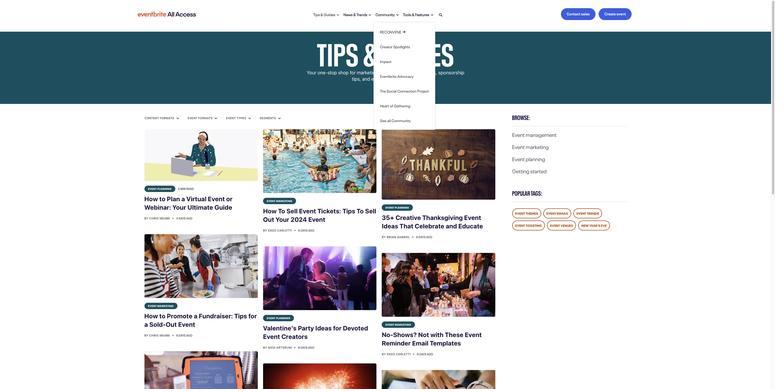 Task type: describe. For each thing, give the bounding box(es) containing it.
gabriel
[[397, 236, 410, 239]]

& for news & trends link
[[354, 11, 356, 17]]

event marketing link for how to sell event tickets: tips to sell out your 2024 event
[[263, 198, 296, 204]]

create event
[[605, 11, 627, 16]]

out inside how to sell event tickets: tips to sell out your 2024 event
[[263, 216, 274, 223]]

6 days ago for not
[[417, 352, 434, 356]]

6 for shows?
[[417, 352, 419, 356]]

2 sell from the left
[[366, 207, 377, 215]]

by enzo carletti for shows?
[[382, 353, 412, 356]]

event planning up 'getting started' link
[[513, 155, 546, 163]]

event themes link
[[513, 209, 542, 219]]

tools & features link
[[401, 8, 436, 20]]

for inside your one-stop shop for marketing best practices, event ideas, sponsorship tips, and everything in between.
[[350, 70, 356, 75]]

days for promote
[[179, 333, 186, 338]]

by nick artsruni
[[263, 346, 293, 350]]

event inside the valentine's party ideas for devoted event creators
[[263, 333, 280, 341]]

trends
[[357, 11, 368, 17]]

advocacy
[[398, 73, 414, 79]]

how to promote a fundraiser: tips for a sold-out event
[[145, 312, 257, 328]]

event formats button
[[188, 116, 218, 120]]

how to plan a virtual event or webinar: your ultimate guide
[[145, 195, 233, 211]]

6 for to
[[298, 228, 300, 233]]

event inside the 35+ creative thanksgiving event ideas that celebrate and educate
[[465, 214, 482, 222]]

ago for sell
[[309, 228, 315, 233]]

6 for creative
[[417, 235, 418, 239]]

event inside your one-stop shop for marketing best practices, event ideas, sponsorship tips, and everything in between.
[[412, 70, 424, 75]]

no-shows? not with these event reminder email templates
[[382, 331, 482, 347]]

0 horizontal spatial guides
[[324, 11, 336, 17]]

ideas inside the valentine's party ideas for devoted event creators
[[316, 325, 332, 332]]

how for how to plan a virtual event or webinar: your ultimate guide
[[145, 195, 158, 203]]

in
[[395, 76, 399, 82]]

event planning for how to plan a virtual event or webinar: your ultimate guide
[[148, 187, 172, 190]]

event planning link for 35+ creative thanksgiving event ideas that celebrate and educate
[[382, 205, 413, 211]]

devoted
[[343, 325, 369, 332]]

celebrate
[[415, 223, 445, 230]]

event planning for 35+ creative thanksgiving event ideas that celebrate and educate
[[386, 206, 410, 209]]

these
[[445, 331, 464, 339]]

by for how to promote a fundraiser: tips for a sold-out event
[[145, 334, 149, 337]]

shows?
[[394, 331, 417, 339]]

how for how to promote a fundraiser: tips for a sold-out event
[[145, 312, 158, 320]]

impact
[[380, 58, 392, 64]]

logo eventbrite image
[[137, 9, 197, 19]]

event trends link
[[574, 209, 603, 219]]

event types button
[[226, 116, 251, 120]]

reconvene
[[380, 29, 402, 34]]

news & trends
[[344, 11, 368, 17]]

1 sell from the left
[[287, 207, 298, 215]]

ideas,
[[425, 70, 438, 75]]

event marketing link for how to promote a fundraiser: tips for a sold-out event
[[145, 303, 178, 309]]

how for how to sell event tickets: tips to sell out your 2024 event
[[263, 207, 277, 215]]

contact sales
[[567, 11, 590, 16]]

a for virtual
[[182, 195, 185, 203]]

6 days ago for ideas
[[298, 346, 315, 350]]

how to sell event tickets: tips to sell out your 2024 event
[[263, 207, 377, 223]]

days for not
[[420, 352, 427, 356]]

event marketing link for no-shows? not with these event reminder email templates
[[382, 322, 415, 328]]

started
[[531, 167, 547, 175]]

chris for a
[[149, 334, 159, 337]]

ultimate
[[188, 204, 213, 211]]

eventbrite advocacy link
[[374, 71, 436, 81]]

planning up started
[[526, 155, 546, 163]]

planning for 35+ creative thanksgiving event ideas that celebrate and educate
[[395, 206, 410, 209]]

content
[[145, 116, 159, 120]]

sponsorship
[[439, 70, 465, 75]]

by brian gabriel link
[[382, 236, 411, 239]]

best
[[380, 70, 389, 75]]

stop
[[328, 70, 337, 75]]

browse:
[[513, 112, 531, 122]]

see
[[380, 118, 387, 123]]

your inside how to sell event tickets: tips to sell out your 2024 event
[[276, 216, 290, 223]]

not
[[419, 331, 430, 339]]

see all community link
[[374, 115, 436, 125]]

days for sell
[[301, 228, 308, 233]]

ticketing
[[526, 223, 542, 228]]

sales
[[582, 11, 590, 16]]

marketing for how to promote a fundraiser: tips for a sold-out event
[[157, 304, 174, 308]]

for inside how to promote a fundraiser: tips for a sold-out event
[[249, 312, 257, 320]]

with
[[431, 331, 444, 339]]

arrow image for event formats
[[215, 117, 217, 120]]

carletti for to
[[278, 229, 292, 232]]

planning for valentine's party ideas for devoted event creators
[[276, 316, 291, 320]]

event emails
[[547, 211, 569, 216]]

arrow image
[[278, 117, 281, 120]]

that
[[400, 223, 414, 230]]

venues
[[561, 223, 574, 228]]

party
[[298, 325, 314, 332]]

marketing inside your one-stop shop for marketing best practices, event ideas, sponsorship tips, and everything in between.
[[357, 70, 378, 75]]

between.
[[400, 76, 420, 82]]

event venues
[[551, 223, 574, 228]]

formats for content
[[160, 116, 174, 120]]

impact link
[[374, 56, 436, 66]]

for inside the valentine's party ideas for devoted event creators
[[334, 325, 342, 332]]

ago for ideas
[[308, 346, 315, 350]]

by enzo carletti link for shows?
[[382, 353, 412, 356]]

event ticketing link
[[513, 221, 546, 231]]

by for valentine's party ideas for devoted event creators
[[263, 346, 267, 350]]

eventbrite
[[380, 73, 397, 79]]

sold-
[[150, 321, 166, 328]]

the social connection project
[[380, 88, 429, 93]]

brian
[[387, 236, 397, 239]]

event themes
[[516, 211, 539, 216]]

artsruni
[[277, 346, 292, 350]]

2 to from the left
[[357, 207, 364, 215]]

by enzo carletti link for to
[[263, 229, 293, 232]]

event marketing for no-shows? not with these event reminder email templates
[[386, 323, 412, 327]]

arrow image for reconvene
[[403, 31, 406, 33]]

getting started
[[513, 167, 547, 175]]

creators
[[282, 333, 308, 341]]

6 days ago for thanksgiving
[[417, 235, 433, 239]]

event planning for valentine's party ideas for devoted event creators
[[267, 316, 291, 320]]

news
[[344, 11, 353, 17]]

1 vertical spatial guides
[[383, 28, 455, 74]]

6 for to
[[176, 333, 178, 338]]

ago for promote
[[186, 333, 193, 338]]

templates
[[430, 340, 462, 347]]

search icon image
[[439, 13, 443, 17]]

tips & guides link
[[312, 8, 342, 20]]

arrow image
[[369, 14, 372, 16]]

community inside 'link'
[[376, 11, 395, 17]]

ago for plan
[[186, 216, 193, 220]]

tools
[[404, 11, 412, 17]]

practices,
[[390, 70, 411, 75]]

educate
[[459, 223, 484, 230]]

your inside how to plan a virtual event or webinar: your ultimate guide
[[173, 204, 186, 211]]

promote
[[167, 312, 193, 320]]

a for fundraiser:
[[194, 312, 198, 320]]

heart of gathering link
[[374, 101, 436, 110]]

new
[[582, 223, 589, 228]]

event marketing for how to sell event tickets: tips to sell out your 2024 event
[[267, 199, 293, 203]]

create event link
[[599, 8, 633, 20]]

event planning link up 'getting started' link
[[513, 155, 546, 163]]

ipad with event qr code image
[[145, 351, 258, 389]]

by chris meabe link for a
[[145, 334, 171, 337]]

email
[[413, 340, 429, 347]]

tips inside how to promote a fundraiser: tips for a sold-out event
[[235, 312, 247, 320]]

popular
[[513, 188, 531, 197]]

or
[[227, 195, 233, 203]]

features
[[416, 11, 430, 17]]

social
[[387, 88, 397, 93]]

themes
[[526, 211, 539, 216]]



Task type: locate. For each thing, give the bounding box(es) containing it.
reminder
[[382, 340, 411, 347]]

to up sold-
[[160, 312, 166, 320]]

how to sell event tickets: tips to sell out your 2024 event link
[[263, 204, 377, 227]]

6 right gabriel
[[417, 235, 418, 239]]

meabe for sold-
[[160, 334, 170, 337]]

event planning link up 35+
[[382, 205, 413, 211]]

event planning link
[[513, 155, 546, 163], [145, 186, 175, 192], [382, 205, 413, 211], [263, 315, 294, 322]]

1 horizontal spatial by enzo carletti
[[382, 353, 412, 356]]

arrow image inside event formats popup button
[[215, 117, 217, 120]]

ago down how to promote a fundraiser: tips for a sold-out event on the left bottom of the page
[[186, 333, 193, 338]]

nick
[[268, 346, 276, 350]]

sell left 35+
[[366, 207, 377, 215]]

6 down 2024
[[298, 228, 300, 233]]

2024
[[291, 216, 307, 223]]

days down email
[[420, 352, 427, 356]]

0 vertical spatial by enzo carletti link
[[263, 229, 293, 232]]

6 days ago down 2024
[[298, 228, 315, 233]]

days down creators
[[301, 346, 308, 350]]

by for 35+ creative thanksgiving event ideas that celebrate and educate
[[382, 236, 386, 239]]

0 vertical spatial by enzo carletti
[[263, 229, 293, 232]]

event venues link
[[548, 221, 577, 231]]

0 horizontal spatial for
[[249, 312, 257, 320]]

4
[[176, 216, 178, 220]]

1 vertical spatial carletti
[[396, 353, 411, 356]]

days for plan
[[179, 216, 186, 220]]

your down plan
[[173, 204, 186, 211]]

arrow image right reconvene
[[403, 31, 406, 33]]

meabe
[[160, 217, 170, 220], [160, 334, 170, 337]]

sell up 2024
[[287, 207, 298, 215]]

carletti down reminder
[[396, 353, 411, 356]]

meabe for your
[[160, 217, 170, 220]]

0 vertical spatial ideas
[[382, 223, 399, 230]]

0 vertical spatial by chris meabe
[[145, 217, 171, 220]]

1 vertical spatial enzo
[[387, 353, 396, 356]]

2 horizontal spatial a
[[194, 312, 198, 320]]

arrow image inside community 'link'
[[397, 14, 399, 16]]

0 vertical spatial community
[[376, 11, 395, 17]]

3 arrow image from the left
[[248, 117, 251, 120]]

gathering
[[394, 103, 411, 108]]

valentine's party ideas for devoted event creators
[[263, 325, 369, 341]]

arrow image inside tools & features link
[[431, 14, 434, 16]]

0 vertical spatial carletti
[[278, 229, 292, 232]]

event guests and food vendor image
[[382, 253, 496, 317]]

tips
[[314, 11, 320, 17], [317, 28, 359, 74], [343, 207, 356, 215], [235, 312, 247, 320]]

connection
[[398, 88, 417, 93]]

marketing for how to sell event tickets: tips to sell out your 2024 event
[[276, 199, 293, 203]]

1 horizontal spatial for
[[334, 325, 342, 332]]

plan
[[167, 195, 180, 203]]

1 horizontal spatial ideas
[[382, 223, 399, 230]]

planning up creative
[[395, 206, 410, 209]]

ago down email
[[427, 352, 434, 356]]

1 chris from the top
[[149, 217, 159, 220]]

arrow image for content formats
[[176, 117, 179, 120]]

1 vertical spatial tips & guides
[[317, 28, 455, 74]]

getting
[[513, 167, 530, 175]]

1 horizontal spatial out
[[263, 216, 274, 223]]

35+ creative thanksgiving event ideas that celebrate and educate link
[[382, 211, 496, 234]]

ago down the valentine's party ideas for devoted event creators
[[308, 346, 315, 350]]

heart of gathering
[[380, 103, 411, 108]]

arrow image inside content formats 'dropdown button'
[[176, 117, 179, 120]]

1 horizontal spatial your
[[276, 216, 290, 223]]

eve
[[602, 223, 607, 228]]

tips & guides
[[314, 11, 336, 17], [317, 28, 455, 74]]

ago right 4 at the left bottom
[[186, 216, 193, 220]]

lots of people at a pool party image
[[263, 129, 377, 193]]

1 vertical spatial out
[[166, 321, 177, 328]]

marketing down event management in the top right of the page
[[526, 143, 549, 150]]

event
[[188, 116, 198, 120], [226, 116, 236, 120], [513, 130, 525, 138], [513, 143, 525, 150], [513, 155, 525, 163], [148, 187, 157, 190], [208, 195, 225, 203], [267, 199, 276, 203], [386, 206, 395, 209], [299, 207, 316, 215], [516, 211, 526, 216], [547, 211, 557, 216], [577, 211, 587, 216], [465, 214, 482, 222], [309, 216, 326, 223], [516, 223, 526, 228], [551, 223, 561, 228], [148, 304, 157, 308], [267, 316, 276, 320], [178, 321, 195, 328], [386, 323, 395, 327], [465, 331, 482, 339], [263, 333, 280, 341]]

& left creator
[[363, 28, 378, 74]]

sell
[[287, 207, 298, 215], [366, 207, 377, 215]]

see all community
[[380, 118, 411, 123]]

1 horizontal spatial guides
[[383, 28, 455, 74]]

event marketing for how to promote a fundraiser: tips for a sold-out event
[[148, 304, 174, 308]]

1 horizontal spatial enzo
[[387, 353, 396, 356]]

6 for party
[[298, 346, 300, 350]]

chris for webinar:
[[149, 217, 159, 220]]

to for plan
[[160, 195, 166, 203]]

event emails link
[[544, 209, 572, 219]]

1 vertical spatial by enzo carletti
[[382, 353, 412, 356]]

by enzo carletti link
[[263, 229, 293, 232], [382, 353, 412, 356]]

1 vertical spatial how
[[263, 207, 277, 215]]

by enzo carletti down reminder
[[382, 353, 412, 356]]

days down celebrate
[[419, 235, 426, 239]]

1 horizontal spatial arrow image
[[215, 117, 217, 120]]

your left one-
[[307, 70, 317, 75]]

event planning link up plan
[[145, 186, 175, 192]]

2 vertical spatial for
[[334, 325, 342, 332]]

to inside how to plan a virtual event or webinar: your ultimate guide
[[160, 195, 166, 203]]

event inside popup button
[[188, 116, 198, 120]]

marketing up 2024
[[276, 199, 293, 203]]

by enzo carletti for to
[[263, 229, 293, 232]]

how
[[145, 195, 158, 203], [263, 207, 277, 215], [145, 312, 158, 320]]

by enzo carletti link down 2024
[[263, 229, 293, 232]]

by for no-shows? not with these event reminder email templates
[[382, 353, 386, 356]]

by chris meabe link down sold-
[[145, 334, 171, 337]]

enzo
[[268, 229, 277, 232], [387, 353, 396, 356]]

trends
[[588, 211, 600, 216]]

event planning up the valentine's
[[267, 316, 291, 320]]

1 meabe from the top
[[160, 217, 170, 220]]

6 down the promote
[[176, 333, 178, 338]]

0 horizontal spatial to
[[278, 207, 285, 215]]

by enzo carletti down 2024
[[263, 229, 293, 232]]

arrow image right event formats at the left top
[[215, 117, 217, 120]]

arrow image inside the tips & guides link
[[337, 14, 340, 16]]

ago down how to sell event tickets: tips to sell out your 2024 event link
[[309, 228, 315, 233]]

event up 'between.'
[[412, 70, 424, 75]]

by chris meabe down sold-
[[145, 334, 171, 337]]

valentine's party ideas for devoted event creators link
[[263, 322, 377, 344]]

arrow image inside reconvene link
[[403, 31, 406, 33]]

event management
[[513, 130, 557, 138]]

new year's eve
[[582, 223, 607, 228]]

ago for thanksgiving
[[427, 235, 433, 239]]

arrow image left search icon
[[431, 14, 434, 16]]

2 chris from the top
[[149, 334, 159, 337]]

ideas down 35+
[[382, 223, 399, 230]]

by
[[145, 217, 149, 220], [263, 229, 267, 232], [382, 236, 386, 239], [145, 334, 149, 337], [263, 346, 267, 350], [382, 353, 386, 356]]

marketing for no-shows? not with these event reminder email templates
[[395, 323, 412, 327]]

enzo for how to sell event tickets: tips to sell out your 2024 event
[[268, 229, 277, 232]]

2 by chris meabe from the top
[[145, 334, 171, 337]]

fundraiser:
[[199, 312, 233, 320]]

chris
[[149, 217, 159, 220], [149, 334, 159, 337]]

0 horizontal spatial and
[[363, 76, 371, 82]]

management
[[526, 130, 557, 138]]

community right all
[[392, 118, 411, 123]]

to up the webinar:
[[160, 195, 166, 203]]

event inside dropdown button
[[226, 116, 236, 120]]

event planning up 35+
[[386, 206, 410, 209]]

2 formats from the left
[[198, 116, 213, 120]]

and right "tips,"
[[363, 76, 371, 82]]

0 horizontal spatial out
[[166, 321, 177, 328]]

by chris meabe for a
[[145, 334, 171, 337]]

event inside no-shows? not with these event reminder email templates
[[465, 331, 482, 339]]

& right tools
[[412, 11, 415, 17]]

planning up plan
[[157, 187, 172, 190]]

days down the promote
[[179, 333, 186, 338]]

out
[[263, 216, 274, 223], [166, 321, 177, 328]]

how inside how to plan a virtual event or webinar: your ultimate guide
[[145, 195, 158, 203]]

chris down the webinar:
[[149, 217, 159, 220]]

by for how to plan a virtual event or webinar: your ultimate guide
[[145, 217, 149, 220]]

by for how to sell event tickets: tips to sell out your 2024 event
[[263, 229, 267, 232]]

0 horizontal spatial event
[[412, 70, 424, 75]]

webinar:
[[145, 204, 171, 211]]

out inside how to promote a fundraiser: tips for a sold-out event
[[166, 321, 177, 328]]

2 meabe from the top
[[160, 334, 170, 337]]

1 formats from the left
[[160, 116, 174, 120]]

& right news
[[354, 11, 356, 17]]

no-
[[382, 331, 394, 339]]

event planning link up the valentine's
[[263, 315, 294, 322]]

segments button
[[260, 116, 281, 120]]

chris down sold-
[[149, 334, 159, 337]]

1 by chris meabe from the top
[[145, 217, 171, 220]]

all
[[388, 118, 391, 123]]

and down thanksgiving
[[446, 223, 458, 230]]

planning up the valentine's
[[276, 316, 291, 320]]

virtual
[[187, 195, 207, 203]]

arrow image for event types
[[248, 117, 251, 120]]

event planning link for valentine's party ideas for devoted event creators
[[263, 315, 294, 322]]

everything
[[372, 76, 394, 82]]

arrow image for tips & guides
[[337, 14, 340, 16]]

arrow image right types
[[248, 117, 251, 120]]

formats inside 'dropdown button'
[[160, 116, 174, 120]]

arrow image
[[176, 117, 179, 120], [215, 117, 217, 120], [248, 117, 251, 120]]

carletti down 2024
[[278, 229, 292, 232]]

1 vertical spatial by chris meabe link
[[145, 334, 171, 337]]

arrow image left news
[[337, 14, 340, 16]]

1 vertical spatial meabe
[[160, 334, 170, 337]]

2 to from the top
[[160, 312, 166, 320]]

0 vertical spatial for
[[350, 70, 356, 75]]

35+ creative thanksgiving event ideas that celebrate and educate
[[382, 214, 484, 230]]

arrow image left tools
[[397, 14, 399, 16]]

formats inside popup button
[[198, 116, 213, 120]]

2 by chris meabe link from the top
[[145, 334, 171, 337]]

enzo for no-shows? not with these event reminder email templates
[[387, 353, 396, 356]]

arrow image for community
[[397, 14, 399, 16]]

1 horizontal spatial carletti
[[396, 353, 411, 356]]

0 vertical spatial to
[[160, 195, 166, 203]]

community
[[376, 11, 395, 17], [392, 118, 411, 123]]

0 horizontal spatial your
[[173, 204, 186, 211]]

0 horizontal spatial formats
[[160, 116, 174, 120]]

3
[[178, 186, 180, 191]]

1 horizontal spatial to
[[357, 207, 364, 215]]

for
[[350, 70, 356, 75], [249, 312, 257, 320], [334, 325, 342, 332]]

6 days ago down the promote
[[176, 333, 193, 338]]

guide
[[215, 204, 233, 211]]

community link
[[374, 8, 401, 20]]

0 vertical spatial meabe
[[160, 217, 170, 220]]

event
[[617, 11, 627, 16], [412, 70, 424, 75]]

1 by chris meabe link from the top
[[145, 217, 171, 220]]

1 vertical spatial event
[[412, 70, 424, 75]]

new year's eve link
[[579, 221, 611, 231]]

& for tools & features link
[[412, 11, 415, 17]]

0 vertical spatial a
[[182, 195, 185, 203]]

1 horizontal spatial event
[[617, 11, 627, 16]]

1 vertical spatial a
[[194, 312, 198, 320]]

by enzo carletti
[[263, 229, 293, 232], [382, 353, 412, 356]]

formats for event
[[198, 116, 213, 120]]

by chris meabe down the webinar:
[[145, 217, 171, 220]]

ago for not
[[427, 352, 434, 356]]

a inside how to plan a virtual event or webinar: your ultimate guide
[[182, 195, 185, 203]]

2 horizontal spatial your
[[307, 70, 317, 75]]

couple dancing in nightclub image
[[263, 247, 377, 310]]

days for ideas
[[301, 346, 308, 350]]

days for thanksgiving
[[419, 235, 426, 239]]

days
[[179, 216, 186, 220], [301, 228, 308, 233], [419, 235, 426, 239], [179, 333, 186, 338], [301, 346, 308, 350], [420, 352, 427, 356]]

0 horizontal spatial enzo
[[268, 229, 277, 232]]

tips,
[[352, 76, 361, 82]]

6 days ago down email
[[417, 352, 434, 356]]

to for promote
[[160, 312, 166, 320]]

tips inside how to sell event tickets: tips to sell out your 2024 event
[[343, 207, 356, 215]]

a left sold-
[[145, 321, 148, 328]]

0 horizontal spatial sell
[[287, 207, 298, 215]]

0 horizontal spatial by enzo carletti link
[[263, 229, 293, 232]]

to inside how to promote a fundraiser: tips for a sold-out event
[[160, 312, 166, 320]]

event planning
[[513, 155, 546, 163], [148, 187, 172, 190], [386, 206, 410, 209], [267, 316, 291, 320]]

spotlights
[[394, 44, 411, 49]]

1 arrow image from the left
[[176, 117, 179, 120]]

min
[[181, 186, 186, 191]]

6 days ago for promote
[[176, 333, 193, 338]]

& for the tips & guides link
[[321, 11, 323, 17]]

by nick artsruni link
[[263, 346, 293, 350]]

types
[[237, 116, 246, 120]]

2 vertical spatial how
[[145, 312, 158, 320]]

creator spotlights
[[380, 44, 411, 49]]

1 vertical spatial community
[[392, 118, 411, 123]]

your left 2024
[[276, 216, 290, 223]]

event ticketing
[[516, 223, 542, 228]]

0 vertical spatial chris
[[149, 217, 159, 220]]

by brian gabriel
[[382, 236, 411, 239]]

event marketing link
[[513, 143, 549, 150], [263, 198, 296, 204], [145, 303, 178, 309], [382, 322, 415, 328]]

ideas right the party at the bottom
[[316, 325, 332, 332]]

marketing up "tips,"
[[357, 70, 378, 75]]

ago down celebrate
[[427, 235, 433, 239]]

ideas inside the 35+ creative thanksgiving event ideas that celebrate and educate
[[382, 223, 399, 230]]

0 vertical spatial event
[[617, 11, 627, 16]]

1 vertical spatial and
[[446, 223, 458, 230]]

and inside the 35+ creative thanksgiving event ideas that celebrate and educate
[[446, 223, 458, 230]]

1 horizontal spatial a
[[182, 195, 185, 203]]

0 horizontal spatial by enzo carletti
[[263, 229, 293, 232]]

by enzo carletti link down reminder
[[382, 353, 412, 356]]

by chris meabe for webinar:
[[145, 217, 171, 220]]

2 horizontal spatial arrow image
[[248, 117, 251, 120]]

arrow image
[[337, 14, 340, 16], [397, 14, 399, 16], [431, 14, 434, 16], [403, 31, 406, 33]]

1 horizontal spatial formats
[[198, 116, 213, 120]]

year's
[[590, 223, 601, 228]]

1 to from the left
[[278, 207, 285, 215]]

0 horizontal spatial carletti
[[278, 229, 292, 232]]

1 vertical spatial ideas
[[316, 325, 332, 332]]

a right plan
[[182, 195, 185, 203]]

6 days ago for sell
[[298, 228, 315, 233]]

2 horizontal spatial for
[[350, 70, 356, 75]]

read
[[187, 186, 194, 191]]

1 vertical spatial chris
[[149, 334, 159, 337]]

content formats button
[[145, 116, 179, 120]]

your inside your one-stop shop for marketing best practices, event ideas, sponsorship tips, and everything in between.
[[307, 70, 317, 75]]

arrow image right the "content formats"
[[176, 117, 179, 120]]

1 to from the top
[[160, 195, 166, 203]]

0 vertical spatial your
[[307, 70, 317, 75]]

popular tags:
[[513, 188, 543, 197]]

arrow image inside event types dropdown button
[[248, 117, 251, 120]]

marketing up the promote
[[157, 304, 174, 308]]

tools & features
[[404, 11, 430, 17]]

shop
[[339, 70, 349, 75]]

a right the promote
[[194, 312, 198, 320]]

2 vertical spatial your
[[276, 216, 290, 223]]

0 horizontal spatial arrow image
[[176, 117, 179, 120]]

0 vertical spatial how
[[145, 195, 158, 203]]

6 down email
[[417, 352, 419, 356]]

your one-stop shop for marketing best practices, event ideas, sponsorship tips, and everything in between.
[[307, 70, 465, 82]]

event inside how to plan a virtual event or webinar: your ultimate guide
[[208, 195, 225, 203]]

carletti for shows?
[[396, 353, 411, 356]]

days right 4 at the left bottom
[[179, 216, 186, 220]]

contact sales link
[[562, 8, 596, 20]]

1 vertical spatial to
[[160, 312, 166, 320]]

0 horizontal spatial a
[[145, 321, 148, 328]]

days down 2024
[[301, 228, 308, 233]]

meabe left 4 at the left bottom
[[160, 217, 170, 220]]

0 vertical spatial guides
[[324, 11, 336, 17]]

6 days ago down celebrate
[[417, 235, 433, 239]]

0 horizontal spatial ideas
[[316, 325, 332, 332]]

planning for how to plan a virtual event or webinar: your ultimate guide
[[157, 187, 172, 190]]

& left news
[[321, 11, 323, 17]]

people laughing while serving food image
[[145, 234, 258, 298]]

0 vertical spatial by chris meabe link
[[145, 217, 171, 220]]

1 horizontal spatial and
[[446, 223, 458, 230]]

creator
[[380, 44, 393, 49]]

event planning up plan
[[148, 187, 172, 190]]

a
[[182, 195, 185, 203], [194, 312, 198, 320], [145, 321, 148, 328]]

by chris meabe
[[145, 217, 171, 220], [145, 334, 171, 337]]

creator spotlights link
[[374, 42, 436, 51]]

event planning link for how to plan a virtual event or webinar: your ultimate guide
[[145, 186, 175, 192]]

event right create
[[617, 11, 627, 16]]

the social connection project link
[[374, 86, 436, 95]]

and inside your one-stop shop for marketing best practices, event ideas, sponsorship tips, and everything in between.
[[363, 76, 371, 82]]

0 vertical spatial tips & guides
[[314, 11, 336, 17]]

6 down creators
[[298, 346, 300, 350]]

0 vertical spatial enzo
[[268, 229, 277, 232]]

1 vertical spatial by enzo carletti link
[[382, 353, 412, 356]]

1 horizontal spatial by enzo carletti link
[[382, 353, 412, 356]]

0 vertical spatial out
[[263, 216, 274, 223]]

0 vertical spatial and
[[363, 76, 371, 82]]

creative
[[396, 214, 421, 222]]

1 vertical spatial by chris meabe
[[145, 334, 171, 337]]

1 vertical spatial your
[[173, 204, 186, 211]]

arrow image for tools & features
[[431, 14, 434, 16]]

how inside how to sell event tickets: tips to sell out your 2024 event
[[263, 207, 277, 215]]

meabe down sold-
[[160, 334, 170, 337]]

6 days ago down creators
[[298, 346, 315, 350]]

marketing up shows?
[[395, 323, 412, 327]]

by chris meabe link for webinar:
[[145, 217, 171, 220]]

event inside how to promote a fundraiser: tips for a sold-out event
[[178, 321, 195, 328]]

community right arrow image
[[376, 11, 395, 17]]

how to promote a fundraiser: tips for a sold-out event link
[[145, 309, 258, 332]]

2 vertical spatial a
[[145, 321, 148, 328]]

2 arrow image from the left
[[215, 117, 217, 120]]

1 vertical spatial for
[[249, 312, 257, 320]]

how inside how to promote a fundraiser: tips for a sold-out event
[[145, 312, 158, 320]]

1 horizontal spatial sell
[[366, 207, 377, 215]]

by chris meabe link down the webinar:
[[145, 217, 171, 220]]



Task type: vqa. For each thing, say whether or not it's contained in the screenshot.


